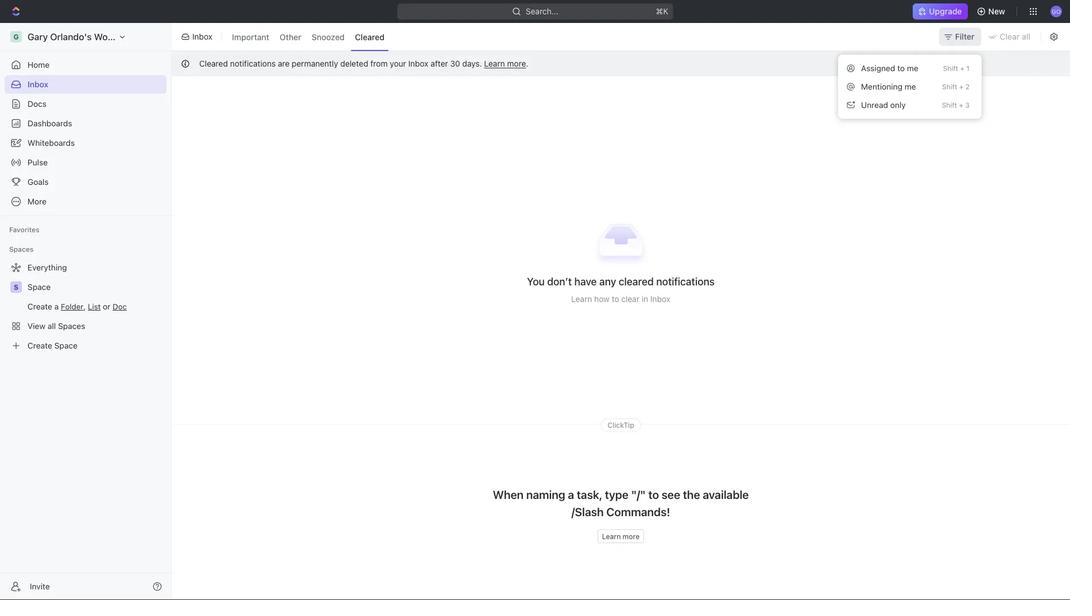 Task type: locate. For each thing, give the bounding box(es) containing it.
other
[[280, 32, 301, 42]]

tab list
[[226, 21, 391, 53]]

learn down /slash
[[602, 532, 621, 540]]

me
[[908, 63, 919, 73], [905, 82, 917, 91]]

shift left 3
[[942, 101, 958, 109]]

a
[[568, 488, 574, 501]]

are
[[278, 59, 290, 68]]

0 horizontal spatial cleared
[[199, 59, 228, 68]]

shift left 1
[[944, 64, 959, 72]]

whiteboards link
[[5, 134, 167, 152]]

to right "/"
[[649, 488, 659, 501]]

dashboards
[[28, 119, 72, 128]]

+ for assigned to me
[[961, 64, 965, 72]]

you don't have any cleared notifications
[[527, 275, 715, 287]]

type
[[605, 488, 629, 501]]

1 horizontal spatial more
[[623, 532, 640, 540]]

dashboards link
[[5, 114, 167, 133]]

home
[[28, 60, 50, 70]]

in
[[642, 294, 649, 303]]

notifications right cleared
[[657, 275, 715, 287]]

learn right "days."
[[484, 59, 505, 68]]

tab list containing important
[[226, 21, 391, 53]]

2 vertical spatial learn
[[602, 532, 621, 540]]

+ left 2
[[960, 83, 964, 91]]

space link
[[28, 278, 164, 296]]

cleared
[[619, 275, 654, 287]]

0 vertical spatial more
[[507, 59, 526, 68]]

+
[[961, 64, 965, 72], [960, 83, 964, 91], [960, 101, 964, 109]]

1 vertical spatial learn more link
[[598, 529, 645, 543]]

upgrade
[[930, 7, 962, 16]]

task,
[[577, 488, 603, 501]]

inbox right your
[[409, 59, 429, 68]]

only
[[891, 100, 906, 110]]

me up only
[[905, 82, 917, 91]]

0 horizontal spatial to
[[612, 294, 619, 303]]

learn more link down commands!
[[598, 529, 645, 543]]

s
[[14, 283, 18, 291]]

30
[[450, 59, 460, 68]]

shift for unread only
[[942, 101, 958, 109]]

clicktip
[[608, 421, 635, 429]]

clear all button
[[984, 28, 1038, 46]]

to right how
[[612, 294, 619, 303]]

learn for learn how to clear in inbox
[[572, 294, 592, 303]]

goals link
[[5, 173, 167, 191]]

shift
[[944, 64, 959, 72], [943, 83, 958, 91], [942, 101, 958, 109]]

unread only
[[862, 100, 906, 110]]

0 vertical spatial notifications
[[230, 59, 276, 68]]

1 vertical spatial +
[[960, 83, 964, 91]]

clear
[[622, 294, 640, 303]]

clear all
[[1000, 32, 1031, 41]]

1 horizontal spatial cleared
[[355, 32, 385, 42]]

permanently
[[292, 59, 338, 68]]

+ for unread only
[[960, 101, 964, 109]]

you
[[527, 275, 545, 287]]

0 horizontal spatial notifications
[[230, 59, 276, 68]]

1 vertical spatial cleared
[[199, 59, 228, 68]]

1 vertical spatial more
[[623, 532, 640, 540]]

available
[[703, 488, 749, 501]]

0 vertical spatial shift
[[944, 64, 959, 72]]

me up mentioning me
[[908, 63, 919, 73]]

cleared notifications are permanently deleted from your inbox after 30 days. learn more .
[[199, 59, 529, 68]]

notifications down important
[[230, 59, 276, 68]]

pulse
[[28, 158, 48, 167]]

2 horizontal spatial learn
[[602, 532, 621, 540]]

new button
[[973, 2, 1013, 21]]

1 vertical spatial notifications
[[657, 275, 715, 287]]

notifications
[[230, 59, 276, 68], [657, 275, 715, 287]]

snoozed button
[[308, 28, 349, 46]]

learn
[[484, 59, 505, 68], [572, 294, 592, 303], [602, 532, 621, 540]]

1 vertical spatial to
[[612, 294, 619, 303]]

0 vertical spatial cleared
[[355, 32, 385, 42]]

filter
[[956, 32, 975, 41]]

more
[[507, 59, 526, 68], [623, 532, 640, 540]]

learn more link
[[484, 59, 526, 68], [598, 529, 645, 543]]

favorites button
[[5, 223, 44, 237]]

space
[[28, 282, 51, 292]]

2 vertical spatial shift
[[942, 101, 958, 109]]

more right "days."
[[507, 59, 526, 68]]

2 vertical spatial to
[[649, 488, 659, 501]]

other button
[[276, 28, 305, 46]]

important button
[[228, 28, 273, 46]]

0 horizontal spatial learn more link
[[484, 59, 526, 68]]

inbox down home
[[28, 80, 48, 89]]

/slash
[[572, 505, 604, 518]]

inbox
[[192, 32, 213, 41], [409, 59, 429, 68], [28, 80, 48, 89], [651, 294, 671, 303]]

0 vertical spatial +
[[961, 64, 965, 72]]

0 vertical spatial me
[[908, 63, 919, 73]]

inbox link
[[5, 75, 167, 94]]

cleared
[[355, 32, 385, 42], [199, 59, 228, 68]]

1 vertical spatial learn
[[572, 294, 592, 303]]

to
[[898, 63, 905, 73], [612, 294, 619, 303], [649, 488, 659, 501]]

1 horizontal spatial learn
[[572, 294, 592, 303]]

0 horizontal spatial learn
[[484, 59, 505, 68]]

all
[[1022, 32, 1031, 41]]

pulse link
[[5, 153, 167, 172]]

assigned
[[862, 63, 896, 73]]

to up mentioning me
[[898, 63, 905, 73]]

1 vertical spatial me
[[905, 82, 917, 91]]

cleared inside button
[[355, 32, 385, 42]]

1 vertical spatial shift
[[943, 83, 958, 91]]

2
[[966, 83, 970, 91]]

2 vertical spatial +
[[960, 101, 964, 109]]

+ left 3
[[960, 101, 964, 109]]

learn more link right "days."
[[484, 59, 526, 68]]

2 horizontal spatial to
[[898, 63, 905, 73]]

1 horizontal spatial to
[[649, 488, 659, 501]]

when
[[493, 488, 524, 501]]

learn how to clear in inbox
[[572, 294, 671, 303]]

shift + 2
[[943, 83, 970, 91]]

shift left 2
[[943, 83, 958, 91]]

learn down the "have"
[[572, 294, 592, 303]]

more down commands!
[[623, 532, 640, 540]]

+ left 1
[[961, 64, 965, 72]]

have
[[575, 275, 597, 287]]



Task type: vqa. For each thing, say whether or not it's contained in the screenshot.
drumstick bite image
no



Task type: describe. For each thing, give the bounding box(es) containing it.
clear
[[1000, 32, 1020, 41]]

invite
[[30, 582, 50, 591]]

snoozed
[[312, 32, 345, 42]]

the
[[683, 488, 701, 501]]

from
[[371, 59, 388, 68]]

unread
[[862, 100, 889, 110]]

0 vertical spatial to
[[898, 63, 905, 73]]

inbox inside inbox link
[[28, 80, 48, 89]]

cleared button
[[351, 28, 389, 46]]

shift + 1
[[944, 64, 970, 72]]

commands!
[[607, 505, 671, 518]]

+ for mentioning me
[[960, 83, 964, 91]]

inbox left important
[[192, 32, 213, 41]]

0 vertical spatial learn
[[484, 59, 505, 68]]

cleared for cleared
[[355, 32, 385, 42]]

assigned to me
[[862, 63, 919, 73]]

see
[[662, 488, 681, 501]]

when naming a task, type "/" to see the available /slash commands!
[[493, 488, 749, 518]]

mentioning
[[862, 82, 903, 91]]

inbox right "in"
[[651, 294, 671, 303]]

deleted
[[340, 59, 368, 68]]

search...
[[526, 7, 559, 16]]

how
[[595, 294, 610, 303]]

1 horizontal spatial learn more link
[[598, 529, 645, 543]]

learn for learn more
[[602, 532, 621, 540]]

upgrade link
[[914, 3, 968, 20]]

goals
[[28, 177, 49, 187]]

docs link
[[5, 95, 167, 113]]

3
[[966, 101, 970, 109]]

1 horizontal spatial notifications
[[657, 275, 715, 287]]

learn how to clear in inbox link
[[572, 294, 671, 303]]

to inside when naming a task, type "/" to see the available /slash commands!
[[649, 488, 659, 501]]

new
[[989, 7, 1006, 16]]

naming
[[527, 488, 566, 501]]

shift for assigned to me
[[944, 64, 959, 72]]

cleared for cleared notifications are permanently deleted from your inbox after 30 days. learn more .
[[199, 59, 228, 68]]

"/"
[[631, 488, 646, 501]]

space, , element
[[10, 281, 22, 293]]

filter button
[[940, 28, 982, 46]]

shift for mentioning me
[[943, 83, 958, 91]]

favorites
[[9, 226, 39, 234]]

sidebar navigation
[[0, 23, 172, 600]]

0 horizontal spatial more
[[507, 59, 526, 68]]

docs
[[28, 99, 47, 109]]

0 vertical spatial learn more link
[[484, 59, 526, 68]]

spaces
[[9, 245, 34, 253]]

mentioning me
[[862, 82, 917, 91]]

any
[[600, 275, 617, 287]]

⌘k
[[656, 7, 669, 16]]

whiteboards
[[28, 138, 75, 148]]

1
[[967, 64, 970, 72]]

.
[[526, 59, 529, 68]]

days.
[[463, 59, 482, 68]]

home link
[[5, 56, 167, 74]]

shift + 3
[[942, 101, 970, 109]]

learn more
[[602, 532, 640, 540]]

don't
[[548, 275, 572, 287]]

your
[[390, 59, 406, 68]]

after
[[431, 59, 448, 68]]

important
[[232, 32, 269, 42]]



